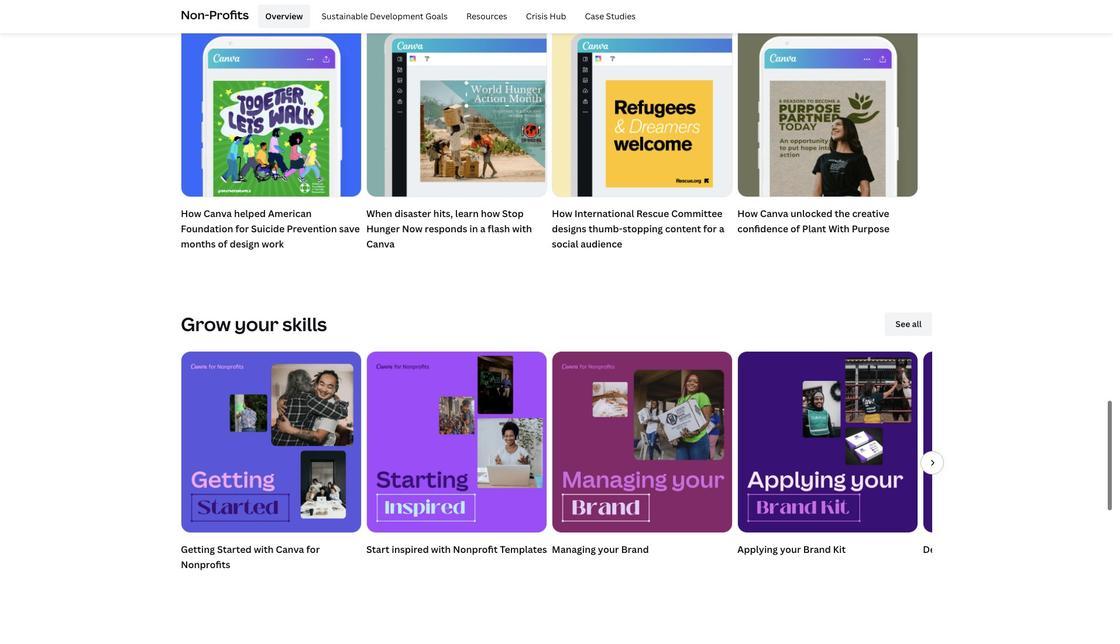 Task type: vqa. For each thing, say whether or not it's contained in the screenshot.
Managing your Brand link
yes



Task type: locate. For each thing, give the bounding box(es) containing it.
stop
[[502, 207, 524, 220]]

a down the committee
[[719, 222, 724, 235]]

how for how canva helped american foundation for suicide prevention save months of design work
[[181, 207, 201, 220]]

when
[[366, 207, 392, 220]]

prevention
[[287, 222, 337, 235]]

1 how from the left
[[181, 207, 201, 220]]

with left images
[[970, 543, 989, 556]]

with right inspired
[[431, 543, 451, 556]]

canva right started
[[276, 543, 304, 556]]

a right in
[[480, 222, 485, 235]]

how canva unlocked the creative confidence of plant with purpose link
[[737, 15, 918, 239]]

suicide
[[251, 222, 285, 235]]

1 vertical spatial of
[[218, 237, 227, 250]]

1 horizontal spatial of
[[790, 222, 800, 235]]

canva
[[203, 207, 232, 220], [760, 207, 788, 220], [366, 237, 395, 250], [276, 543, 304, 556]]

international rescue committee image
[[552, 16, 732, 197]]

how
[[181, 207, 201, 220], [552, 207, 572, 220], [737, 207, 758, 220]]

sustainable
[[322, 10, 368, 22]]

1 horizontal spatial brand
[[803, 543, 831, 556]]

save
[[339, 222, 360, 235]]

a inside when disaster hits, learn how stop hunger now responds in a flash with canva
[[480, 222, 485, 235]]

1 brand from the left
[[621, 543, 649, 556]]

canva up foundation
[[203, 207, 232, 220]]

applying your brand kit link
[[737, 351, 918, 560]]

1 horizontal spatial for
[[306, 543, 320, 556]]

designing with images link
[[923, 351, 1104, 560]]

plant
[[802, 222, 826, 235]]

sustainable development goals
[[322, 10, 448, 22]]

menu bar
[[254, 5, 643, 28]]

2 brand from the left
[[803, 543, 831, 556]]

disaster
[[394, 207, 431, 220]]

0 horizontal spatial how
[[181, 207, 201, 220]]

managing your brand
[[552, 543, 649, 556]]

0 horizontal spatial your
[[235, 311, 279, 337]]

for inside getting started with canva for nonprofits
[[306, 543, 320, 556]]

your right managing
[[598, 543, 619, 556]]

0 horizontal spatial a
[[480, 222, 485, 235]]

foundation
[[181, 222, 233, 235]]

canva up the confidence
[[760, 207, 788, 220]]

your right applying
[[780, 543, 801, 556]]

1 horizontal spatial how
[[552, 207, 572, 220]]

2 how from the left
[[552, 207, 572, 220]]

of
[[790, 222, 800, 235], [218, 237, 227, 250]]

of left plant
[[790, 222, 800, 235]]

how inside how international rescue committee designs thumb-stopping content for a social audience
[[552, 207, 572, 220]]

committee
[[671, 207, 722, 220]]

canva down hunger
[[366, 237, 395, 250]]

how international rescue committee designs thumb-stopping content for a social audience link
[[552, 15, 733, 254]]

applying your brand kit
[[737, 543, 846, 556]]

how up foundation
[[181, 207, 201, 220]]

sustainable development goals link
[[315, 5, 455, 28]]

start inspired with nonprofit templates link
[[366, 351, 547, 560]]

0 horizontal spatial of
[[218, 237, 227, 250]]

applying
[[737, 543, 778, 556]]

when disaster hits, learn how stop hunger now responds in a flash with canva link
[[366, 15, 547, 254]]

creative
[[852, 207, 889, 220]]

non-
[[181, 7, 209, 23]]

1 a from the left
[[480, 222, 485, 235]]

a
[[480, 222, 485, 235], [719, 222, 724, 235]]

content
[[665, 222, 701, 235]]

nonprofits
[[181, 558, 230, 571]]

how up the confidence
[[737, 207, 758, 220]]

2 horizontal spatial for
[[703, 222, 717, 235]]

getting
[[181, 543, 215, 556]]

how canva helped american foundation for suicide prevention save months of design work link
[[181, 15, 362, 254]]

crisis hub
[[526, 10, 566, 22]]

american
[[268, 207, 312, 220]]

grow your skills
[[181, 311, 327, 337]]

1 horizontal spatial your
[[598, 543, 619, 556]]

2 horizontal spatial how
[[737, 207, 758, 220]]

crisis hub link
[[519, 5, 573, 28]]

0 horizontal spatial brand
[[621, 543, 649, 556]]

with down stop
[[512, 222, 532, 235]]

how for how canva unlocked the creative confidence of plant with purpose
[[737, 207, 758, 220]]

profits
[[209, 7, 249, 23]]

for
[[235, 222, 249, 235], [703, 222, 717, 235], [306, 543, 320, 556]]

2 horizontal spatial your
[[780, 543, 801, 556]]

0 vertical spatial of
[[790, 222, 800, 235]]

with
[[512, 222, 532, 235], [254, 543, 274, 556], [431, 543, 451, 556], [970, 543, 989, 556]]

american foundation image
[[181, 16, 361, 197]]

resources link
[[459, 5, 514, 28]]

your left skills
[[235, 311, 279, 337]]

international
[[575, 207, 634, 220]]

menu bar containing overview
[[254, 5, 643, 28]]

your
[[235, 311, 279, 337], [598, 543, 619, 556], [780, 543, 801, 556]]

how inside how canva helped american foundation for suicide prevention save months of design work
[[181, 207, 201, 220]]

0 horizontal spatial for
[[235, 222, 249, 235]]

with right started
[[254, 543, 274, 556]]

development
[[370, 10, 423, 22]]

canva inside getting started with canva for nonprofits
[[276, 543, 304, 556]]

case
[[585, 10, 604, 22]]

purpose
[[852, 222, 890, 235]]

grow
[[181, 311, 231, 337]]

start inspired with nonprofit templates
[[366, 543, 547, 556]]

2 a from the left
[[719, 222, 724, 235]]

brand
[[621, 543, 649, 556], [803, 543, 831, 556]]

start
[[366, 543, 389, 556]]

3 how from the left
[[737, 207, 758, 220]]

how up the designs
[[552, 207, 572, 220]]

of down foundation
[[218, 237, 227, 250]]

how inside the how canva unlocked the creative confidence of plant with purpose
[[737, 207, 758, 220]]

a inside how international rescue committee designs thumb-stopping content for a social audience
[[719, 222, 724, 235]]

helped
[[234, 207, 266, 220]]

canva inside when disaster hits, learn how stop hunger now responds in a flash with canva
[[366, 237, 395, 250]]

1 horizontal spatial a
[[719, 222, 724, 235]]

learn
[[455, 207, 479, 220]]

for inside how international rescue committee designs thumb-stopping content for a social audience
[[703, 222, 717, 235]]



Task type: describe. For each thing, give the bounding box(es) containing it.
flash
[[488, 222, 510, 235]]

case studies
[[585, 10, 636, 22]]

the
[[835, 207, 850, 220]]

brand for managing your brand
[[621, 543, 649, 556]]

how international rescue committee designs thumb-stopping content for a social audience
[[552, 207, 724, 250]]

managing
[[552, 543, 596, 556]]

months
[[181, 237, 216, 250]]

work
[[262, 237, 284, 250]]

designing
[[923, 543, 967, 556]]

kit
[[833, 543, 846, 556]]

how for how international rescue committee designs thumb-stopping content for a social audience
[[552, 207, 572, 220]]

goals
[[425, 10, 448, 22]]

thumb-
[[589, 222, 623, 235]]

brand for applying your brand kit
[[803, 543, 831, 556]]

nonprofit
[[453, 543, 498, 556]]

social
[[552, 237, 578, 250]]

confidence
[[737, 222, 788, 235]]

resources
[[466, 10, 507, 22]]

how canva unlocked the creative confidence of plant with purpose
[[737, 207, 890, 235]]

designing with images
[[923, 543, 1024, 556]]

of inside the how canva unlocked the creative confidence of plant with purpose
[[790, 222, 800, 235]]

templates
[[500, 543, 547, 556]]

stopping
[[623, 222, 663, 235]]

images
[[992, 543, 1024, 556]]

canva inside the how canva unlocked the creative confidence of plant with purpose
[[760, 207, 788, 220]]

now
[[402, 222, 423, 235]]

hunger
[[366, 222, 400, 235]]

with
[[828, 222, 850, 235]]

how canva helped american foundation for suicide prevention save months of design work
[[181, 207, 360, 250]]

skills
[[282, 311, 327, 337]]

with inside getting started with canva for nonprofits
[[254, 543, 274, 556]]

getting started with canva for nonprofits link
[[181, 351, 362, 575]]

when disaster hits, learn how stop hunger now responds in a flash with canva
[[366, 207, 532, 250]]

getting started with canva for nonprofits
[[181, 543, 320, 571]]

inspired
[[392, 543, 429, 556]]

for inside how canva helped american foundation for suicide prevention save months of design work
[[235, 222, 249, 235]]

stop hunger now image
[[367, 16, 547, 197]]

hub
[[550, 10, 566, 22]]

rescue
[[636, 207, 669, 220]]

in
[[469, 222, 478, 235]]

how
[[481, 207, 500, 220]]

case studies link
[[578, 5, 643, 28]]

studies
[[606, 10, 636, 22]]

your for managing
[[598, 543, 619, 556]]

of inside how canva helped american foundation for suicide prevention save months of design work
[[218, 237, 227, 250]]

plant foundation image
[[738, 16, 918, 197]]

crisis
[[526, 10, 548, 22]]

overview
[[265, 10, 303, 22]]

non-profits
[[181, 7, 249, 23]]

unlocked
[[791, 207, 832, 220]]

managing your brand link
[[552, 351, 733, 560]]

design
[[230, 237, 260, 250]]

designs
[[552, 222, 586, 235]]

canva inside how canva helped american foundation for suicide prevention save months of design work
[[203, 207, 232, 220]]

responds
[[425, 222, 467, 235]]

audience
[[581, 237, 622, 250]]

overview link
[[258, 5, 310, 28]]

your for grow
[[235, 311, 279, 337]]

hits,
[[433, 207, 453, 220]]

with inside when disaster hits, learn how stop hunger now responds in a flash with canva
[[512, 222, 532, 235]]

started
[[217, 543, 252, 556]]

your for applying
[[780, 543, 801, 556]]



